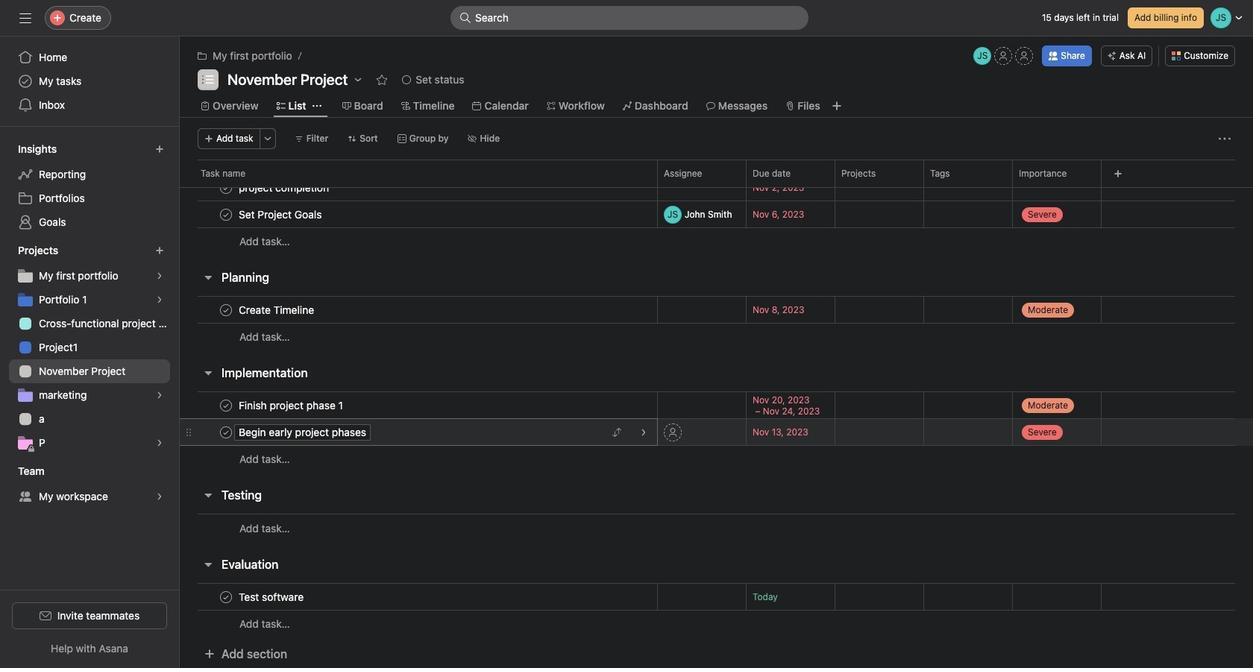 Task type: vqa. For each thing, say whether or not it's contained in the screenshot.
Task name text box for project completion "cell"
yes



Task type: locate. For each thing, give the bounding box(es) containing it.
mark complete image
[[217, 179, 235, 197], [217, 397, 235, 415]]

5 task name text field from the top
[[236, 425, 371, 440]]

3 collapse task list for this group image from the top
[[202, 559, 214, 571]]

5 mark complete checkbox from the top
[[217, 589, 235, 606]]

1 task name text field from the top
[[236, 180, 334, 195]]

add field image
[[1114, 169, 1123, 178]]

see details, my first portfolio image
[[155, 272, 164, 281]]

1 mark complete image from the top
[[217, 206, 235, 224]]

2 mark complete image from the top
[[217, 397, 235, 415]]

task name text field inside project completion "cell"
[[236, 180, 334, 195]]

header implementation tree grid
[[180, 392, 1254, 473]]

mark complete image inside test software cell
[[217, 589, 235, 606]]

task name text field inside 'finish project phase 1' cell
[[236, 398, 348, 413]]

mark complete checkbox inside set project goals cell
[[217, 206, 235, 224]]

mark complete checkbox inside test software cell
[[217, 589, 235, 606]]

collapse task list for this group image
[[202, 272, 214, 284], [202, 367, 214, 379], [202, 559, 214, 571]]

0 vertical spatial collapse task list for this group image
[[202, 272, 214, 284]]

2 collapse task list for this group image from the top
[[202, 367, 214, 379]]

1 mark complete image from the top
[[217, 179, 235, 197]]

0 vertical spatial mark complete image
[[217, 179, 235, 197]]

mark complete image for mark complete option inside set project goals cell
[[217, 206, 235, 224]]

2 row from the top
[[180, 174, 1254, 202]]

task name text field inside test software cell
[[236, 590, 308, 605]]

9 row from the top
[[180, 446, 1254, 473]]

task name text field inside set project goals cell
[[236, 207, 327, 222]]

4 mark complete checkbox from the top
[[217, 397, 235, 415]]

more actions image
[[1220, 133, 1232, 145], [263, 134, 272, 143]]

4 task name text field from the top
[[236, 398, 348, 413]]

project completion cell
[[180, 174, 658, 202]]

finish project phase 1 cell
[[180, 392, 658, 419]]

1 vertical spatial collapse task list for this group image
[[202, 367, 214, 379]]

3 mark complete checkbox from the top
[[217, 301, 235, 319]]

linked projects for set project goals cell
[[835, 201, 925, 228]]

mark complete checkbox for set project goals cell
[[217, 206, 235, 224]]

add tab image
[[831, 100, 843, 112]]

linked projects for begin early project phases cell
[[835, 419, 925, 446]]

header planning tree grid
[[180, 296, 1254, 351]]

0 horizontal spatial more actions image
[[263, 134, 272, 143]]

2 mark complete checkbox from the top
[[217, 206, 235, 224]]

task name text field inside create timeline "cell"
[[236, 303, 319, 318]]

details image
[[640, 428, 649, 437]]

mark complete image for task name text box within the 'finish project phase 1' cell
[[217, 397, 235, 415]]

mark complete image inside set project goals cell
[[217, 206, 235, 224]]

2 task name text field from the top
[[236, 207, 327, 222]]

6 task name text field from the top
[[236, 590, 308, 605]]

mark complete checkbox inside 'finish project phase 1' cell
[[217, 397, 235, 415]]

task name text field for mark complete checkbox
[[236, 425, 371, 440]]

collapse task list for this group image for mark complete option within create timeline "cell"
[[202, 272, 214, 284]]

2 vertical spatial collapse task list for this group image
[[202, 559, 214, 571]]

insights element
[[0, 136, 179, 237]]

mark complete image for mark complete checkbox
[[217, 424, 235, 441]]

Mark complete checkbox
[[217, 424, 235, 441]]

Task name text field
[[236, 180, 334, 195], [236, 207, 327, 222], [236, 303, 319, 318], [236, 398, 348, 413], [236, 425, 371, 440], [236, 590, 308, 605]]

1 row from the top
[[180, 160, 1254, 187]]

mark complete image inside create timeline "cell"
[[217, 301, 235, 319]]

test software cell
[[180, 584, 658, 611]]

11 row from the top
[[180, 584, 1254, 611]]

1 vertical spatial mark complete image
[[217, 397, 235, 415]]

task name text field for mark complete option inside set project goals cell
[[236, 207, 327, 222]]

6 row from the top
[[180, 323, 1254, 351]]

3 task name text field from the top
[[236, 303, 319, 318]]

3 mark complete image from the top
[[217, 424, 235, 441]]

projects element
[[0, 237, 179, 458]]

tags for test software cell
[[924, 584, 1014, 611]]

list box
[[451, 6, 809, 30]]

10 row from the top
[[180, 514, 1254, 543]]

1 mark complete checkbox from the top
[[217, 179, 235, 197]]

mark complete image inside 'finish project phase 1' cell
[[217, 397, 235, 415]]

2 mark complete image from the top
[[217, 301, 235, 319]]

mark complete image
[[217, 206, 235, 224], [217, 301, 235, 319], [217, 424, 235, 441], [217, 589, 235, 606]]

teams element
[[0, 458, 179, 512]]

collapse task list for this group image for mark complete option within 'finish project phase 1' cell
[[202, 367, 214, 379]]

mark complete image inside project completion "cell"
[[217, 179, 235, 197]]

Mark complete checkbox
[[217, 179, 235, 197], [217, 206, 235, 224], [217, 301, 235, 319], [217, 397, 235, 415], [217, 589, 235, 606]]

5 row from the top
[[180, 296, 1254, 324]]

row
[[180, 160, 1254, 187], [180, 174, 1254, 202], [180, 201, 1254, 228], [180, 228, 1254, 255], [180, 296, 1254, 324], [180, 323, 1254, 351], [180, 392, 1254, 419], [180, 419, 1254, 446], [180, 446, 1254, 473], [180, 514, 1254, 543], [180, 584, 1254, 611], [180, 611, 1254, 638]]

mark complete checkbox for project completion "cell" at top
[[217, 179, 235, 197]]

mark complete checkbox for 'finish project phase 1' cell
[[217, 397, 235, 415]]

task name text field inside begin early project phases cell
[[236, 425, 371, 440]]

mark complete image for mark complete option in test software cell
[[217, 589, 235, 606]]

mark complete checkbox inside create timeline "cell"
[[217, 301, 235, 319]]

collapse task list for this group image
[[202, 490, 214, 502]]

mark complete checkbox for create timeline "cell"
[[217, 301, 235, 319]]

task name text field for mark complete option within create timeline "cell"
[[236, 303, 319, 318]]

mark complete checkbox inside project completion "cell"
[[217, 179, 235, 197]]

4 mark complete image from the top
[[217, 589, 235, 606]]

1 horizontal spatial more actions image
[[1220, 133, 1232, 145]]

1 collapse task list for this group image from the top
[[202, 272, 214, 284]]



Task type: describe. For each thing, give the bounding box(es) containing it.
prominent image
[[460, 12, 472, 24]]

create timeline cell
[[180, 296, 658, 324]]

mark complete image for task name text box inside the project completion "cell"
[[217, 179, 235, 197]]

see details, my workspace image
[[155, 493, 164, 502]]

collapse task list for this group image for mark complete option in test software cell
[[202, 559, 214, 571]]

set project goals cell
[[180, 201, 658, 228]]

task name text field for mark complete option within project completion "cell"
[[236, 180, 334, 195]]

4 row from the top
[[180, 228, 1254, 255]]

new project or portfolio image
[[155, 246, 164, 255]]

list image
[[202, 74, 214, 86]]

tags for finish project phase 1 cell
[[924, 392, 1014, 419]]

12 row from the top
[[180, 611, 1254, 638]]

manage project members image
[[974, 47, 992, 65]]

linked projects for create timeline cell
[[835, 296, 925, 324]]

mark complete checkbox for test software cell
[[217, 589, 235, 606]]

task name text field for mark complete option in test software cell
[[236, 590, 308, 605]]

linked projects for finish project phase 1 cell
[[835, 392, 925, 419]]

global element
[[0, 37, 179, 126]]

tags for create timeline cell
[[924, 296, 1014, 324]]

add to starred image
[[376, 74, 388, 86]]

3 row from the top
[[180, 201, 1254, 228]]

header untitled section tree grid
[[180, 147, 1254, 255]]

mark complete image for mark complete option within create timeline "cell"
[[217, 301, 235, 319]]

tab actions image
[[312, 102, 321, 110]]

tags for begin early project phases cell
[[924, 419, 1014, 446]]

tags for set project goals cell
[[924, 201, 1014, 228]]

header evaluation tree grid
[[180, 584, 1254, 638]]

task name text field for mark complete option within 'finish project phase 1' cell
[[236, 398, 348, 413]]

hide sidebar image
[[19, 12, 31, 24]]

begin early project phases cell
[[180, 419, 658, 446]]

new insights image
[[155, 145, 164, 154]]

see details, portfolio 1 image
[[155, 296, 164, 305]]

8 row from the top
[[180, 419, 1254, 446]]

see details, marketing image
[[155, 391, 164, 400]]

7 row from the top
[[180, 392, 1254, 419]]

linked projects for test software cell
[[835, 584, 925, 611]]

see details, p image
[[155, 439, 164, 448]]



